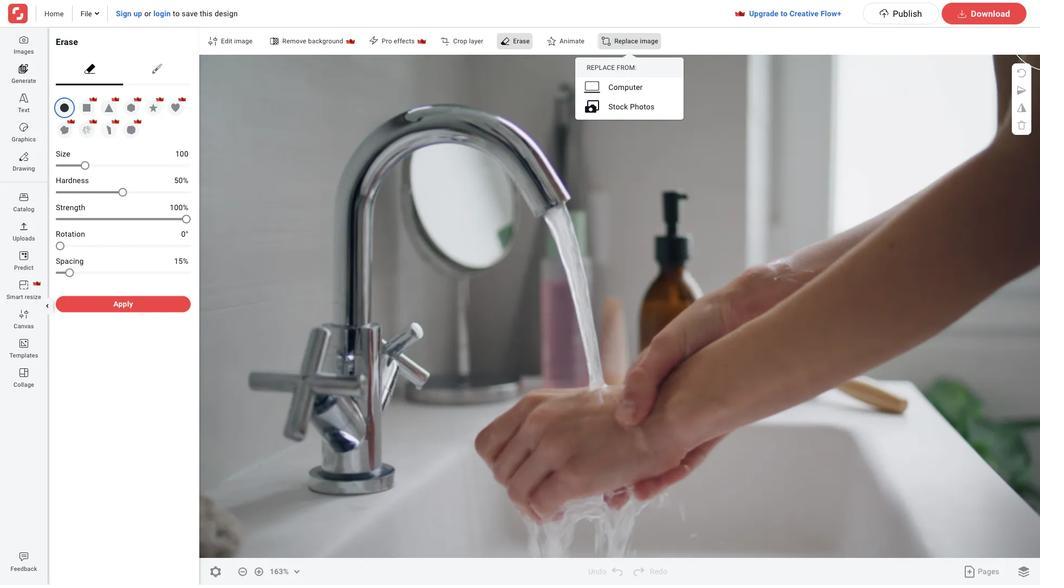 Task type: vqa. For each thing, say whether or not it's contained in the screenshot.
"sXDGP" icon
no



Task type: describe. For each thing, give the bounding box(es) containing it.
3orrj image for catalog
[[20, 193, 28, 202]]

generate
[[11, 77, 36, 84]]

feedback
[[11, 566, 37, 572]]

up
[[134, 9, 142, 18]]

sign
[[116, 9, 132, 18]]

sign up link
[[116, 9, 142, 18]]

save
[[182, 9, 198, 18]]

undo
[[589, 568, 607, 577]]

3orrj image for templates
[[20, 339, 28, 348]]

photos
[[630, 102, 655, 111]]

qk65f image
[[209, 37, 217, 46]]

layer
[[469, 37, 484, 45]]

pro effects
[[382, 37, 415, 45]]

3orrj image for predict
[[20, 252, 28, 260]]

predict
[[14, 264, 34, 271]]

to inside button
[[781, 9, 788, 18]]

graphics
[[12, 136, 36, 143]]

pro
[[382, 37, 392, 45]]

effects
[[394, 37, 415, 45]]

smart
[[7, 294, 23, 300]]

replace for replace image
[[615, 37, 639, 45]]

pages
[[979, 568, 1000, 577]]

upgrade to creative flow+ button
[[728, 5, 864, 22]]

apply
[[113, 300, 133, 309]]

collage
[[14, 381, 34, 388]]

home link
[[44, 9, 64, 18]]

download button
[[942, 3, 1027, 24]]

smart resize
[[7, 294, 41, 300]]

0°
[[181, 230, 189, 239]]

3orrj image for smart resize
[[20, 281, 28, 289]]

publish
[[893, 8, 923, 19]]

apply button
[[56, 296, 191, 313]]

3orrj image for feedback
[[20, 553, 28, 562]]

stock
[[609, 102, 628, 111]]

resize
[[25, 294, 41, 300]]

3orrj image for collage
[[20, 369, 28, 377]]

upgrade to creative flow+
[[750, 9, 842, 18]]

image for edit image
[[234, 37, 253, 45]]

text
[[18, 107, 30, 113]]

publish button
[[864, 3, 940, 24]]

design
[[215, 9, 238, 18]]

redo
[[650, 568, 668, 577]]

canvas
[[14, 323, 34, 330]]

shutterstock logo image
[[8, 4, 28, 23]]



Task type: locate. For each thing, give the bounding box(es) containing it.
background
[[308, 37, 344, 45]]

1 horizontal spatial image
[[640, 37, 659, 45]]

1 horizontal spatial erase
[[514, 37, 530, 45]]

remove background
[[283, 37, 344, 45]]

2 3orrj image from the top
[[20, 123, 28, 132]]

1 3orrj image from the top
[[20, 35, 28, 44]]

3orrj image up "collage"
[[20, 369, 28, 377]]

3orrj image up catalog
[[20, 193, 28, 202]]

3orrj image up smart resize
[[20, 281, 28, 289]]

templates
[[9, 352, 38, 359]]

3orrj image
[[20, 94, 28, 102], [20, 123, 28, 132], [20, 193, 28, 202], [20, 252, 28, 260], [20, 281, 28, 289], [20, 310, 28, 319]]

catalog
[[13, 206, 34, 212]]

3orrj image for images
[[20, 35, 28, 44]]

4 3orrj image from the top
[[20, 339, 28, 348]]

6 3orrj image from the top
[[20, 553, 28, 562]]

0 vertical spatial replace
[[615, 37, 639, 45]]

replace
[[615, 37, 639, 45], [587, 64, 615, 72]]

edit image
[[221, 37, 253, 45]]

3orrj image
[[20, 35, 28, 44], [20, 152, 28, 161], [20, 222, 28, 231], [20, 339, 28, 348], [20, 369, 28, 377], [20, 553, 28, 562]]

3 3orrj image from the top
[[20, 222, 28, 231]]

163%
[[270, 568, 289, 577]]

hardness
[[56, 176, 89, 185]]

or
[[144, 9, 152, 18]]

3orrj image up predict
[[20, 252, 28, 260]]

image for replace image
[[640, 37, 659, 45]]

4 3orrj image from the top
[[20, 252, 28, 260]]

replace left from: at right top
[[587, 64, 615, 72]]

3orrj image up images on the top left of page
[[20, 35, 28, 44]]

image right edit
[[234, 37, 253, 45]]

15%
[[174, 257, 189, 266]]

0 horizontal spatial to
[[173, 9, 180, 18]]

0 horizontal spatial erase
[[56, 37, 78, 47]]

flow+
[[821, 9, 842, 18]]

erase down home link
[[56, 37, 78, 47]]

3orrj image for drawing
[[20, 152, 28, 161]]

3orrj image up uploads
[[20, 222, 28, 231]]

image
[[234, 37, 253, 45], [640, 37, 659, 45]]

1 vertical spatial replace
[[587, 64, 615, 72]]

erase
[[56, 37, 78, 47], [514, 37, 530, 45]]

file
[[81, 9, 92, 18]]

5 3orrj image from the top
[[20, 281, 28, 289]]

strength
[[56, 203, 85, 212]]

replace image
[[615, 37, 659, 45]]

spacing
[[56, 257, 84, 266]]

images
[[14, 48, 34, 55]]

3orrj image up templates
[[20, 339, 28, 348]]

rotation
[[56, 230, 85, 239]]

100
[[176, 149, 189, 158]]

1 image from the left
[[234, 37, 253, 45]]

to
[[173, 9, 180, 18], [781, 9, 788, 18]]

stock photos
[[609, 102, 655, 111]]

1 horizontal spatial to
[[781, 9, 788, 18]]

2 to from the left
[[781, 9, 788, 18]]

3orrj image for uploads
[[20, 222, 28, 231]]

this
[[200, 9, 213, 18]]

2 image from the left
[[640, 37, 659, 45]]

uploads
[[13, 235, 35, 242]]

0 horizontal spatial image
[[234, 37, 253, 45]]

1 to from the left
[[173, 9, 180, 18]]

lavw2 image
[[370, 36, 378, 45]]

download
[[972, 8, 1011, 19]]

remove
[[283, 37, 307, 45]]

edit
[[221, 37, 233, 45]]

2 3orrj image from the top
[[20, 152, 28, 161]]

3orrj image up text at left top
[[20, 94, 28, 102]]

3orrj image up feedback
[[20, 553, 28, 562]]

home
[[44, 9, 64, 18]]

5 3orrj image from the top
[[20, 369, 28, 377]]

1 3orrj image from the top
[[20, 94, 28, 102]]

6 3orrj image from the top
[[20, 310, 28, 319]]

crop
[[454, 37, 468, 45]]

to left save
[[173, 9, 180, 18]]

login link
[[154, 9, 171, 18]]

erase right layer at the top of the page
[[514, 37, 530, 45]]

3orrj image up canvas
[[20, 310, 28, 319]]

100%
[[170, 203, 189, 212]]

drawing
[[13, 165, 35, 172]]

crop layer
[[454, 37, 484, 45]]

to left "creative"
[[781, 9, 788, 18]]

animate
[[560, 37, 585, 45]]

replace up from: at right top
[[615, 37, 639, 45]]

replace from:
[[587, 64, 637, 72]]

3orrj image for graphics
[[20, 123, 28, 132]]

3orrj image for text
[[20, 94, 28, 102]]

50%
[[174, 176, 189, 185]]

from:
[[617, 64, 637, 72]]

image up computer
[[640, 37, 659, 45]]

replace for replace from:
[[587, 64, 615, 72]]

sign up or login to save this design
[[116, 9, 238, 18]]

size
[[56, 149, 70, 158]]

upgrade
[[750, 9, 779, 18]]

computer
[[609, 83, 643, 92]]

3orrj image for canvas
[[20, 310, 28, 319]]

3orrj image up the graphics
[[20, 123, 28, 132]]

creative
[[790, 9, 819, 18]]

3 3orrj image from the top
[[20, 193, 28, 202]]

3orrj image up drawing
[[20, 152, 28, 161]]

login
[[154, 9, 171, 18]]



